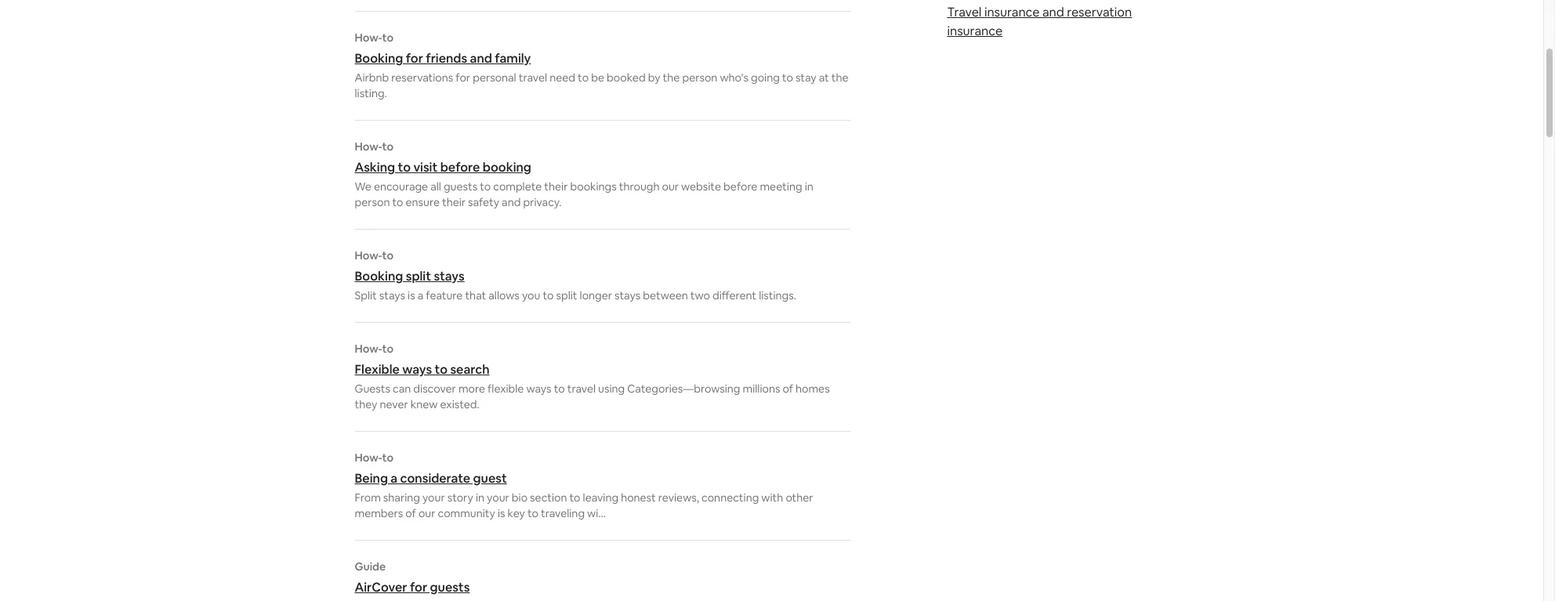 Task type: locate. For each thing, give the bounding box(es) containing it.
0 vertical spatial a
[[418, 289, 424, 303]]

1 vertical spatial in
[[476, 491, 485, 505]]

in right meeting
[[805, 180, 814, 194]]

our
[[662, 180, 679, 194], [419, 506, 436, 521]]

to
[[382, 31, 394, 45], [578, 71, 589, 85], [782, 71, 793, 85], [382, 140, 394, 154], [398, 159, 411, 176], [480, 180, 491, 194], [392, 195, 403, 209], [382, 249, 394, 263], [543, 289, 554, 303], [382, 342, 394, 356], [435, 361, 448, 378], [554, 382, 565, 396], [382, 451, 394, 465], [570, 491, 581, 505], [528, 506, 539, 521]]

our left website
[[662, 180, 679, 194]]

a inside the how-to booking split stays split stays is a feature that allows you to split longer stays between two different listings.
[[418, 289, 424, 303]]

our inside the how-to asking to visit before booking we encourage all guests to complete their bookings through our website before meeting in person to ensure their safety and privacy.
[[662, 180, 679, 194]]

how- inside how-to flexible ways to search guests can discover more flexible ways to travel using categories—browsing millions of homes they never knew existed.
[[355, 342, 382, 356]]

is left key
[[498, 506, 505, 521]]

airbnb
[[355, 71, 389, 85]]

guest
[[473, 470, 507, 487]]

1 vertical spatial and
[[470, 50, 492, 67]]

1 horizontal spatial is
[[498, 506, 505, 521]]

split up feature
[[406, 268, 431, 285]]

key
[[508, 506, 525, 521]]

person inside how-to booking for friends and family airbnb reservations for personal travel need to be booked by the person who's going to stay at the listing.
[[682, 71, 718, 85]]

5 how- from the top
[[355, 451, 382, 465]]

1 horizontal spatial a
[[418, 289, 424, 303]]

0 horizontal spatial and
[[470, 50, 492, 67]]

a up sharing
[[391, 470, 398, 487]]

before up all
[[440, 159, 480, 176]]

how- for booking for friends and family
[[355, 31, 382, 45]]

a left feature
[[418, 289, 424, 303]]

1 horizontal spatial stays
[[434, 268, 465, 285]]

1 vertical spatial our
[[419, 506, 436, 521]]

their
[[544, 180, 568, 194], [442, 195, 466, 209]]

section
[[530, 491, 567, 505]]

for down friends
[[456, 71, 470, 85]]

the right the at
[[832, 71, 849, 85]]

0 horizontal spatial your
[[423, 491, 445, 505]]

travel down flexible ways to search link
[[567, 382, 596, 396]]

and up personal in the top left of the page
[[470, 50, 492, 67]]

how- inside the how-to booking split stays split stays is a feature that allows you to split longer stays between two different listings.
[[355, 249, 382, 263]]

0 horizontal spatial stays
[[379, 289, 405, 303]]

our down sharing
[[419, 506, 436, 521]]

0 horizontal spatial before
[[440, 159, 480, 176]]

0 vertical spatial and
[[1043, 4, 1064, 20]]

1 how- from the top
[[355, 31, 382, 45]]

0 vertical spatial their
[[544, 180, 568, 194]]

person
[[682, 71, 718, 85], [355, 195, 390, 209]]

feature
[[426, 289, 463, 303]]

booking for friends and family link
[[355, 50, 850, 67]]

that
[[465, 289, 486, 303]]

0 horizontal spatial is
[[408, 289, 415, 303]]

1 vertical spatial insurance
[[947, 23, 1003, 39]]

booking inside the how-to booking split stays split stays is a feature that allows you to split longer stays between two different listings.
[[355, 268, 403, 285]]

1 vertical spatial is
[[498, 506, 505, 521]]

existed.
[[440, 397, 480, 412]]

insurance right travel
[[985, 4, 1040, 20]]

complete
[[493, 180, 542, 194]]

0 horizontal spatial person
[[355, 195, 390, 209]]

knew
[[411, 397, 438, 412]]

1 horizontal spatial in
[[805, 180, 814, 194]]

travel inside how-to booking for friends and family airbnb reservations for personal travel need to be booked by the person who's going to stay at the listing.
[[519, 71, 547, 85]]

1 horizontal spatial your
[[487, 491, 509, 505]]

guests right all
[[444, 180, 478, 194]]

in
[[805, 180, 814, 194], [476, 491, 485, 505]]

between
[[643, 289, 688, 303]]

before
[[440, 159, 480, 176], [724, 180, 758, 194]]

and left reservation
[[1043, 4, 1064, 20]]

4 how- from the top
[[355, 342, 382, 356]]

0 horizontal spatial the
[[663, 71, 680, 85]]

insurance down travel
[[947, 23, 1003, 39]]

1 vertical spatial travel
[[567, 382, 596, 396]]

how-
[[355, 31, 382, 45], [355, 140, 382, 154], [355, 249, 382, 263], [355, 342, 382, 356], [355, 451, 382, 465]]

of down sharing
[[406, 506, 416, 521]]

2 vertical spatial and
[[502, 195, 521, 209]]

how- up split
[[355, 249, 382, 263]]

1 horizontal spatial our
[[662, 180, 679, 194]]

is inside how-to being a considerate guest from sharing your story in your bio section to leaving honest reviews, connecting with other members of our community is key to traveling wi…
[[498, 506, 505, 521]]

your down considerate
[[423, 491, 445, 505]]

is left feature
[[408, 289, 415, 303]]

in inside how-to being a considerate guest from sharing your story in your bio section to leaving honest reviews, connecting with other members of our community is key to traveling wi…
[[476, 491, 485, 505]]

website
[[681, 180, 721, 194]]

1 horizontal spatial travel
[[567, 382, 596, 396]]

1 horizontal spatial person
[[682, 71, 718, 85]]

traveling
[[541, 506, 585, 521]]

how- inside the how-to asking to visit before booking we encourage all guests to complete their bookings through our website before meeting in person to ensure their safety and privacy.
[[355, 140, 382, 154]]

for up the reservations
[[406, 50, 423, 67]]

0 vertical spatial for
[[406, 50, 423, 67]]

travel
[[519, 71, 547, 85], [567, 382, 596, 396]]

reservation
[[1067, 4, 1132, 20]]

how- up airbnb
[[355, 31, 382, 45]]

personal
[[473, 71, 516, 85]]

2 booking from the top
[[355, 268, 403, 285]]

is
[[408, 289, 415, 303], [498, 506, 505, 521]]

travel down family
[[519, 71, 547, 85]]

1 horizontal spatial the
[[832, 71, 849, 85]]

1 horizontal spatial their
[[544, 180, 568, 194]]

bio
[[512, 491, 528, 505]]

1 horizontal spatial and
[[502, 195, 521, 209]]

homes
[[796, 382, 830, 396]]

booking
[[355, 50, 403, 67], [355, 268, 403, 285]]

the
[[663, 71, 680, 85], [832, 71, 849, 85]]

and inside travel insurance and reservation insurance
[[1043, 4, 1064, 20]]

0 vertical spatial ways
[[402, 361, 432, 378]]

longer
[[580, 289, 612, 303]]

0 vertical spatial travel
[[519, 71, 547, 85]]

how- up the 'asking'
[[355, 140, 382, 154]]

more
[[459, 382, 485, 396]]

a
[[418, 289, 424, 303], [391, 470, 398, 487]]

asking to visit before booking link
[[355, 159, 850, 176]]

travel insurance and reservation insurance
[[947, 4, 1132, 39]]

1 vertical spatial their
[[442, 195, 466, 209]]

ways
[[402, 361, 432, 378], [526, 382, 552, 396]]

travel
[[947, 4, 982, 20]]

being a considerate guest element
[[355, 451, 850, 521]]

privacy.
[[523, 195, 562, 209]]

0 vertical spatial guests
[[444, 180, 478, 194]]

of left homes
[[783, 382, 793, 396]]

being
[[355, 470, 388, 487]]

stay
[[796, 71, 817, 85]]

how-to being a considerate guest from sharing your story in your bio section to leaving honest reviews, connecting with other members of our community is key to traveling wi…
[[355, 451, 814, 521]]

1 vertical spatial split
[[556, 289, 577, 303]]

of inside how-to flexible ways to search guests can discover more flexible ways to travel using categories—browsing millions of homes they never knew existed.
[[783, 382, 793, 396]]

our inside how-to being a considerate guest from sharing your story in your bio section to leaving honest reviews, connecting with other members of our community is key to traveling wi…
[[419, 506, 436, 521]]

3 how- from the top
[[355, 249, 382, 263]]

ways right flexible
[[526, 382, 552, 396]]

booking up airbnb
[[355, 50, 403, 67]]

listings.
[[759, 289, 797, 303]]

in right story
[[476, 491, 485, 505]]

0 horizontal spatial of
[[406, 506, 416, 521]]

1 vertical spatial ways
[[526, 382, 552, 396]]

2 vertical spatial for
[[410, 579, 427, 596]]

0 vertical spatial split
[[406, 268, 431, 285]]

0 vertical spatial in
[[805, 180, 814, 194]]

0 vertical spatial of
[[783, 382, 793, 396]]

from
[[355, 491, 381, 505]]

how- up being
[[355, 451, 382, 465]]

guide
[[355, 560, 386, 574]]

0 horizontal spatial in
[[476, 491, 485, 505]]

for right the aircover
[[410, 579, 427, 596]]

family
[[495, 50, 531, 67]]

of
[[783, 382, 793, 396], [406, 506, 416, 521]]

search
[[450, 361, 490, 378]]

how- inside how-to being a considerate guest from sharing your story in your bio section to leaving honest reviews, connecting with other members of our community is key to traveling wi…
[[355, 451, 382, 465]]

person left who's
[[682, 71, 718, 85]]

1 vertical spatial of
[[406, 506, 416, 521]]

flexible
[[355, 361, 400, 378]]

ways up can
[[402, 361, 432, 378]]

how- up flexible
[[355, 342, 382, 356]]

insurance
[[985, 4, 1040, 20], [947, 23, 1003, 39]]

categories—browsing
[[627, 382, 741, 396]]

by
[[648, 71, 661, 85]]

2 how- from the top
[[355, 140, 382, 154]]

the right by
[[663, 71, 680, 85]]

stays
[[434, 268, 465, 285], [379, 289, 405, 303], [615, 289, 641, 303]]

aircover
[[355, 579, 407, 596]]

1 booking from the top
[[355, 50, 403, 67]]

0 vertical spatial person
[[682, 71, 718, 85]]

stays up feature
[[434, 268, 465, 285]]

before right website
[[724, 180, 758, 194]]

stays right longer
[[615, 289, 641, 303]]

for
[[406, 50, 423, 67], [456, 71, 470, 85], [410, 579, 427, 596]]

your down guest
[[487, 491, 509, 505]]

guests
[[444, 180, 478, 194], [430, 579, 470, 596]]

0 vertical spatial booking
[[355, 50, 403, 67]]

0 horizontal spatial travel
[[519, 71, 547, 85]]

split left longer
[[556, 289, 577, 303]]

booking up split
[[355, 268, 403, 285]]

0 vertical spatial insurance
[[985, 4, 1040, 20]]

how- inside how-to booking for friends and family airbnb reservations for personal travel need to be booked by the person who's going to stay at the listing.
[[355, 31, 382, 45]]

guests right the aircover
[[430, 579, 470, 596]]

stays right split
[[379, 289, 405, 303]]

their left safety
[[442, 195, 466, 209]]

0 horizontal spatial our
[[419, 506, 436, 521]]

connecting
[[702, 491, 759, 505]]

1 vertical spatial before
[[724, 180, 758, 194]]

booking for booking split stays
[[355, 268, 403, 285]]

1 your from the left
[[423, 491, 445, 505]]

booking
[[483, 159, 531, 176]]

and inside the how-to asking to visit before booking we encourage all guests to complete their bookings through our website before meeting in person to ensure their safety and privacy.
[[502, 195, 521, 209]]

split
[[355, 289, 377, 303]]

story
[[447, 491, 473, 505]]

split
[[406, 268, 431, 285], [556, 289, 577, 303]]

at
[[819, 71, 829, 85]]

1 horizontal spatial of
[[783, 382, 793, 396]]

1 vertical spatial guests
[[430, 579, 470, 596]]

person down 'we'
[[355, 195, 390, 209]]

their up privacy.
[[544, 180, 568, 194]]

asking to visit before booking element
[[355, 140, 850, 210]]

friends
[[426, 50, 467, 67]]

0 vertical spatial our
[[662, 180, 679, 194]]

0 vertical spatial is
[[408, 289, 415, 303]]

reservations
[[391, 71, 453, 85]]

1 vertical spatial a
[[391, 470, 398, 487]]

and down "complete"
[[502, 195, 521, 209]]

through
[[619, 180, 660, 194]]

reviews,
[[658, 491, 699, 505]]

0 horizontal spatial a
[[391, 470, 398, 487]]

2 horizontal spatial and
[[1043, 4, 1064, 20]]

who's
[[720, 71, 749, 85]]

how-to booking for friends and family airbnb reservations for personal travel need to be booked by the person who's going to stay at the listing.
[[355, 31, 849, 100]]

booking inside how-to booking for friends and family airbnb reservations for personal travel need to be booked by the person who's going to stay at the listing.
[[355, 50, 403, 67]]

two
[[691, 289, 710, 303]]

1 vertical spatial person
[[355, 195, 390, 209]]

your
[[423, 491, 445, 505], [487, 491, 509, 505]]

1 vertical spatial booking
[[355, 268, 403, 285]]



Task type: describe. For each thing, give the bounding box(es) containing it.
using
[[598, 382, 625, 396]]

2 your from the left
[[487, 491, 509, 505]]

of inside how-to being a considerate guest from sharing your story in your bio section to leaving honest reviews, connecting with other members of our community is key to traveling wi…
[[406, 506, 416, 521]]

2 the from the left
[[832, 71, 849, 85]]

ensure
[[406, 195, 440, 209]]

booking split stays element
[[355, 249, 850, 303]]

booking for friends and family element
[[355, 31, 850, 101]]

need
[[550, 71, 576, 85]]

community
[[438, 506, 495, 521]]

being a considerate guest link
[[355, 470, 850, 487]]

encourage
[[374, 180, 428, 194]]

and inside how-to booking for friends and family airbnb reservations for personal travel need to be booked by the person who's going to stay at the listing.
[[470, 50, 492, 67]]

bookings
[[570, 180, 617, 194]]

travel inside how-to flexible ways to search guests can discover more flexible ways to travel using categories—browsing millions of homes they never knew existed.
[[567, 382, 596, 396]]

never
[[380, 397, 408, 412]]

0 horizontal spatial their
[[442, 195, 466, 209]]

they
[[355, 397, 377, 412]]

with
[[762, 491, 783, 505]]

going
[[751, 71, 780, 85]]

1 vertical spatial for
[[456, 71, 470, 85]]

flexible
[[488, 382, 524, 396]]

flexible ways to search element
[[355, 342, 850, 412]]

listing.
[[355, 86, 387, 100]]

person inside the how-to asking to visit before booking we encourage all guests to complete their bookings through our website before meeting in person to ensure their safety and privacy.
[[355, 195, 390, 209]]

0 horizontal spatial split
[[406, 268, 431, 285]]

discover
[[413, 382, 456, 396]]

we
[[355, 180, 372, 194]]

for inside guide aircover for guests
[[410, 579, 427, 596]]

0 vertical spatial before
[[440, 159, 480, 176]]

wi…
[[587, 506, 606, 521]]

sharing
[[383, 491, 420, 505]]

aircover for guests element
[[355, 560, 850, 601]]

is inside the how-to booking split stays split stays is a feature that allows you to split longer stays between two different listings.
[[408, 289, 415, 303]]

1 the from the left
[[663, 71, 680, 85]]

leaving
[[583, 491, 619, 505]]

allows
[[489, 289, 520, 303]]

in inside the how-to asking to visit before booking we encourage all guests to complete their bookings through our website before meeting in person to ensure their safety and privacy.
[[805, 180, 814, 194]]

a inside how-to being a considerate guest from sharing your story in your bio section to leaving honest reviews, connecting with other members of our community is key to traveling wi…
[[391, 470, 398, 487]]

considerate
[[400, 470, 471, 487]]

how- for asking to visit before booking
[[355, 140, 382, 154]]

flexible ways to search link
[[355, 361, 850, 378]]

be
[[591, 71, 604, 85]]

aircover for guests link
[[355, 579, 850, 596]]

booking for booking for friends and family
[[355, 50, 403, 67]]

can
[[393, 382, 411, 396]]

asking
[[355, 159, 395, 176]]

safety
[[468, 195, 499, 209]]

2 horizontal spatial stays
[[615, 289, 641, 303]]

guide aircover for guests
[[355, 560, 470, 596]]

all
[[431, 180, 441, 194]]

travel insurance and reservation insurance link
[[947, 4, 1132, 39]]

1 horizontal spatial split
[[556, 289, 577, 303]]

different
[[713, 289, 757, 303]]

meeting
[[760, 180, 802, 194]]

how-to asking to visit before booking we encourage all guests to complete their bookings through our website before meeting in person to ensure their safety and privacy.
[[355, 140, 814, 209]]

guests inside guide aircover for guests
[[430, 579, 470, 596]]

visit
[[413, 159, 438, 176]]

members
[[355, 506, 403, 521]]

1 horizontal spatial before
[[724, 180, 758, 194]]

how-to flexible ways to search guests can discover more flexible ways to travel using categories—browsing millions of homes they never knew existed.
[[355, 342, 830, 412]]

1 horizontal spatial ways
[[526, 382, 552, 396]]

honest
[[621, 491, 656, 505]]

you
[[522, 289, 540, 303]]

booked
[[607, 71, 646, 85]]

millions
[[743, 382, 780, 396]]

how- for flexible ways to search
[[355, 342, 382, 356]]

how-to booking split stays split stays is a feature that allows you to split longer stays between two different listings.
[[355, 249, 797, 303]]

other
[[786, 491, 814, 505]]

how- for being a considerate guest
[[355, 451, 382, 465]]

booking split stays link
[[355, 268, 850, 285]]

how- for booking split stays
[[355, 249, 382, 263]]

guests inside the how-to asking to visit before booking we encourage all guests to complete their bookings through our website before meeting in person to ensure their safety and privacy.
[[444, 180, 478, 194]]

0 horizontal spatial ways
[[402, 361, 432, 378]]

guests
[[355, 382, 390, 396]]



Task type: vqa. For each thing, say whether or not it's contained in the screenshot.
the $3,218 button at bottom left
no



